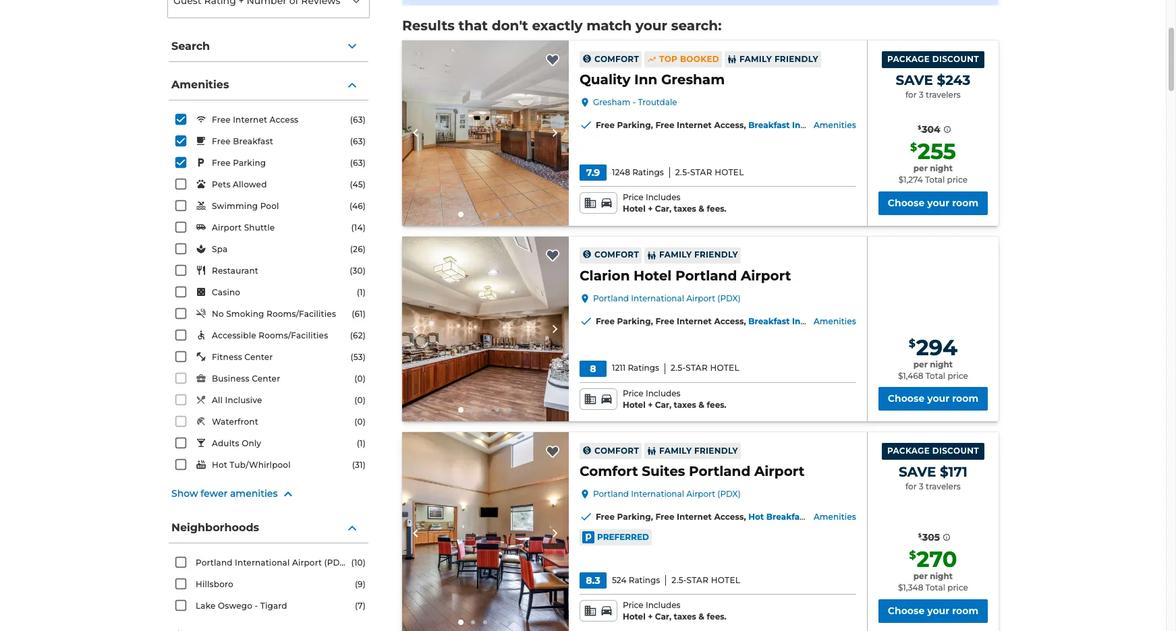 Task type: describe. For each thing, give the bounding box(es) containing it.
quality inn gresham
[[580, 72, 725, 88]]

tigard
[[260, 602, 287, 612]]

portland international airport (pdx) (10)
[[196, 558, 366, 568]]

2 vertical spatial included
[[811, 513, 848, 523]]

2 includes from the top
[[646, 389, 681, 399]]

international for save $171
[[631, 490, 685, 500]]

suites
[[642, 464, 686, 480]]

results
[[402, 18, 455, 34]]

free up preferred
[[596, 513, 615, 523]]

comfort suites portland airport element
[[580, 463, 805, 482]]

comfort suites portland airport
[[580, 464, 805, 480]]

exactly
[[532, 18, 583, 34]]

included for save $243
[[793, 120, 831, 130]]

save for 270
[[899, 465, 937, 481]]

(0) for center
[[355, 374, 366, 384]]

2 taxes from the top
[[674, 400, 697, 410]]

, for save $243
[[744, 120, 747, 130]]

that
[[459, 18, 488, 34]]

255
[[918, 139, 957, 165]]

night for 255
[[931, 164, 953, 174]]

2 choose your room button from the top
[[879, 388, 988, 411]]

2 price includes hotel + car, taxes & fees. from the top
[[623, 389, 727, 410]]

free internet access
[[212, 115, 299, 125]]

package discount for 270
[[888, 447, 980, 457]]

per for 255
[[914, 164, 928, 174]]

price for 270
[[623, 601, 644, 611]]

smoking
[[226, 309, 264, 319]]

access for save $171
[[715, 513, 744, 523]]

save $171
[[899, 465, 968, 481]]

0 vertical spatial friendly
[[775, 54, 819, 64]]

total for 255
[[926, 175, 945, 185]]

go to image #5 image for 270
[[508, 621, 512, 625]]

(63) for free parking
[[350, 158, 366, 168]]

breakfast image for 255
[[402, 41, 569, 226]]

includes for 270
[[646, 601, 681, 611]]

package discount for 255
[[888, 54, 980, 64]]

tub/whirlpool
[[230, 461, 291, 471]]

choose for 270
[[888, 606, 925, 618]]

(pdx) for 294
[[718, 294, 741, 304]]

all inclusive
[[212, 396, 262, 406]]

2 room from the top
[[953, 393, 979, 405]]

parking
[[233, 158, 266, 168]]

gresham - troutdale
[[593, 97, 678, 107]]

internet up free breakfast
[[233, 115, 267, 125]]

free down clarion
[[596, 316, 615, 327]]

& for 255
[[699, 204, 705, 214]]

, for save $171
[[744, 513, 747, 523]]

included for 294
[[793, 316, 831, 327]]

amenities for 294
[[814, 316, 857, 327]]

price includes hotel + car, taxes & fees. for 255
[[623, 193, 727, 214]]

parking, for 270
[[617, 513, 653, 523]]

spa
[[212, 245, 228, 255]]

2 vertical spatial (pdx)
[[324, 558, 348, 568]]

only
[[242, 439, 261, 449]]

total for 294
[[926, 371, 946, 381]]

305
[[923, 532, 941, 544]]

2 choose from the top
[[888, 393, 925, 405]]

fitness
[[212, 353, 242, 363]]

lake oswego - tigard
[[196, 602, 287, 612]]

pets
[[212, 180, 231, 190]]

clarion hotel portland airport
[[580, 268, 792, 284]]

amenities
[[230, 488, 278, 500]]

free breakfast
[[212, 136, 273, 147]]

fitness center
[[212, 353, 273, 363]]

choose your room for 270
[[888, 606, 979, 618]]

for for 255
[[906, 90, 917, 100]]

room for 270
[[953, 606, 979, 618]]

photo carousel region for 270
[[402, 433, 569, 632]]

(9)
[[355, 580, 366, 590]]

$ for 294
[[909, 337, 916, 350]]

portland international airport (pdx) for 294
[[593, 294, 741, 304]]

free up free parking on the left of page
[[212, 136, 231, 147]]

accessible
[[212, 331, 256, 341]]

search:
[[672, 18, 722, 34]]

2.5- for 270
[[672, 576, 687, 586]]

comfort for save $171
[[595, 446, 639, 456]]

free parking, free internet access , hot breakfast included
[[596, 513, 848, 523]]

$ for 304
[[918, 124, 922, 131]]

1 vertical spatial ratings
[[628, 363, 660, 374]]

international for 294
[[631, 294, 685, 304]]

$ 270 per night $1,348 total price
[[899, 547, 969, 594]]

0 vertical spatial family
[[740, 54, 773, 64]]

go to image #3 image for 255
[[484, 213, 488, 217]]

1 vertical spatial 2.5-star hotel
[[671, 363, 740, 374]]

pool
[[260, 201, 279, 211]]

fees. for 255
[[707, 204, 727, 214]]

2.5-star hotel for 270
[[672, 576, 741, 586]]

includes for 255
[[646, 193, 681, 203]]

2 price from the top
[[623, 389, 644, 399]]

0 vertical spatial rooms/facilities
[[267, 309, 336, 319]]

restaurant
[[212, 266, 259, 276]]

total for 270
[[926, 583, 946, 594]]

ratings for 270
[[629, 576, 661, 586]]

(30)
[[350, 266, 366, 276]]

go to image #1 image for 255
[[459, 212, 464, 217]]

inn
[[635, 72, 658, 88]]

1 vertical spatial 2.5-
[[671, 363, 686, 374]]

price for 270
[[948, 583, 969, 594]]

0 vertical spatial family friendly
[[740, 54, 819, 64]]

package for 270
[[888, 447, 930, 457]]

business
[[212, 374, 250, 384]]

center for business center
[[252, 374, 280, 384]]

$ 255 per night $1,274 total price
[[899, 139, 968, 185]]

(0) for inclusive
[[355, 396, 366, 406]]

no
[[212, 309, 224, 319]]

car, for 270
[[655, 612, 672, 623]]

airport shuttle
[[212, 223, 275, 233]]

1248
[[612, 167, 631, 177]]

(7)
[[355, 602, 366, 612]]

ratings for 255
[[633, 167, 664, 177]]

1 horizontal spatial -
[[633, 97, 636, 107]]

quality
[[580, 72, 631, 88]]

save $243
[[896, 72, 971, 88]]

taxes for 270
[[674, 612, 697, 623]]

parking, for 255
[[617, 120, 653, 130]]

for 3 travelers for 270
[[906, 482, 961, 492]]

2 breakfast image from the top
[[402, 237, 569, 422]]

go to image #4 image for 270
[[496, 621, 500, 625]]

go to image #1 image for 270
[[459, 620, 464, 626]]

choose your room button for 255
[[879, 192, 988, 215]]

(61)
[[352, 309, 366, 319]]

travelers for 270
[[926, 482, 961, 492]]

show fewer amenities
[[171, 488, 278, 500]]

524 ratings
[[612, 576, 661, 586]]

& for 270
[[699, 612, 705, 623]]

family for 294
[[660, 250, 692, 260]]

(1) for casino
[[357, 288, 366, 298]]

294
[[917, 335, 958, 361]]

(45)
[[350, 180, 366, 190]]

(62)
[[350, 331, 366, 341]]

go to image #5 image for 255
[[508, 213, 512, 217]]

search button
[[169, 32, 369, 62]]

free up pets on the left
[[212, 158, 231, 168]]

0 vertical spatial hot
[[212, 461, 227, 471]]

swimming pool
[[212, 201, 279, 211]]

free down clarion hotel portland airport
[[656, 316, 675, 327]]

search
[[171, 40, 210, 53]]

night for 270
[[931, 572, 953, 582]]

$1,468
[[899, 371, 924, 381]]

1248 ratings
[[612, 167, 664, 177]]

portland international airport (pdx) for save $171
[[593, 490, 741, 500]]

free down troutdale
[[656, 120, 675, 130]]

save for 255
[[896, 72, 934, 88]]

for for 270
[[906, 482, 917, 492]]

clarion
[[580, 268, 630, 284]]

2 + from the top
[[648, 400, 653, 410]]

car, for 255
[[655, 204, 672, 214]]

(53)
[[351, 352, 366, 363]]

neighborhoods button
[[169, 514, 369, 544]]

$171
[[940, 465, 968, 481]]

3 for 255
[[919, 90, 924, 100]]

3 (0) from the top
[[355, 417, 366, 427]]

access for save $243
[[715, 120, 744, 130]]

lake
[[196, 602, 216, 612]]

clarion hotel portland airport element
[[580, 267, 792, 285]]

top booked
[[660, 54, 720, 64]]

1 vertical spatial hot
[[749, 513, 764, 523]]

your down $ 255 per night $1,274 total price
[[928, 197, 950, 209]]

neighborhoods
[[171, 522, 259, 535]]

$ 294 per night $1,468 total price
[[899, 335, 969, 381]]

gresham inside "element"
[[662, 72, 725, 88]]

friendly for save $171
[[695, 446, 739, 456]]

free parking
[[212, 158, 266, 168]]

center for fitness center
[[245, 353, 273, 363]]

2 go to image #3 image from the top
[[484, 409, 488, 413]]

$ for 255
[[911, 141, 918, 154]]

internet for save $171
[[677, 513, 712, 523]]

$243
[[937, 72, 971, 88]]

(26)
[[350, 244, 366, 255]]

show fewer amenities button
[[171, 487, 366, 503]]

2.5- for 255
[[676, 167, 691, 177]]

top
[[660, 54, 678, 64]]



Task type: locate. For each thing, give the bounding box(es) containing it.
swimming
[[212, 201, 258, 211]]

2 , from the top
[[744, 316, 747, 327]]

room for 255
[[953, 197, 979, 209]]

rooms/facilities up accessible rooms/facilities
[[267, 309, 336, 319]]

$ inside $ 270 per night $1,348 total price
[[910, 550, 917, 563]]

1 fees. from the top
[[707, 204, 727, 214]]

(31)
[[352, 460, 366, 471]]

price for 294
[[948, 371, 969, 381]]

2 (63) from the top
[[350, 136, 366, 147]]

(10)
[[351, 558, 366, 568]]

go to image #5 image
[[508, 213, 512, 217], [508, 409, 512, 413], [508, 621, 512, 625]]

total right $1,468
[[926, 371, 946, 381]]

1 travelers from the top
[[926, 90, 961, 100]]

breakfast image
[[402, 41, 569, 226], [402, 237, 569, 422], [402, 433, 569, 632]]

$ for 270
[[910, 550, 917, 563]]

1 includes from the top
[[646, 193, 681, 203]]

2.5- right 1211 ratings
[[671, 363, 686, 374]]

fewer
[[201, 488, 228, 500]]

1 parking, from the top
[[617, 120, 653, 130]]

1 vertical spatial +
[[648, 400, 653, 410]]

ratings right 524
[[629, 576, 661, 586]]

free parking, free internet access , breakfast included for save $243
[[596, 120, 831, 130]]

2 vertical spatial go to image #4 image
[[496, 621, 500, 625]]

0 vertical spatial for 3 travelers
[[906, 90, 961, 100]]

0 vertical spatial -
[[633, 97, 636, 107]]

3 go to image #4 image from the top
[[496, 621, 500, 625]]

free down gresham - troutdale
[[596, 120, 615, 130]]

2 vertical spatial family
[[660, 446, 692, 456]]

7.9
[[586, 167, 600, 179]]

price down 270
[[948, 583, 969, 594]]

family right the booked
[[740, 54, 773, 64]]

for 3 travelers down save $243
[[906, 90, 961, 100]]

1 discount from the top
[[933, 54, 980, 64]]

your down $ 270 per night $1,348 total price
[[928, 606, 950, 618]]

1 vertical spatial international
[[631, 490, 685, 500]]

1 price from the top
[[623, 193, 644, 203]]

per inside $ 294 per night $1,468 total price
[[914, 360, 928, 370]]

1 vertical spatial night
[[931, 360, 953, 370]]

1 vertical spatial friendly
[[695, 250, 739, 260]]

0 vertical spatial gresham
[[662, 72, 725, 88]]

0 vertical spatial go to image #4 image
[[496, 213, 500, 217]]

1 vertical spatial go to image #4 image
[[496, 409, 500, 413]]

0 vertical spatial 2.5-
[[676, 167, 691, 177]]

$ left 304
[[918, 124, 922, 131]]

1 package discount from the top
[[888, 54, 980, 64]]

(46)
[[350, 201, 366, 211]]

3 includes from the top
[[646, 601, 681, 611]]

travelers for 255
[[926, 90, 961, 100]]

1 vertical spatial free parking, free internet access , breakfast included
[[596, 316, 831, 327]]

package up save $171
[[888, 447, 930, 457]]

(pdx)
[[718, 294, 741, 304], [718, 490, 741, 500], [324, 558, 348, 568]]

total right $1,274
[[926, 175, 945, 185]]

+ down 524 ratings
[[648, 612, 653, 623]]

price for 255
[[623, 193, 644, 203]]

price down 524 ratings
[[623, 601, 644, 611]]

2.5-
[[676, 167, 691, 177], [671, 363, 686, 374], [672, 576, 687, 586]]

524
[[612, 576, 627, 586]]

family friendly
[[740, 54, 819, 64], [660, 250, 739, 260], [660, 446, 739, 456]]

amenities
[[171, 78, 229, 91], [814, 120, 857, 130], [814, 316, 857, 327], [814, 513, 857, 523]]

0 vertical spatial price
[[623, 193, 644, 203]]

free parking, free internet access , breakfast included down troutdale
[[596, 120, 831, 130]]

1 room from the top
[[953, 197, 979, 209]]

0 vertical spatial package
[[888, 54, 930, 64]]

8.3
[[586, 575, 601, 588]]

per inside $ 270 per night $1,348 total price
[[914, 572, 928, 582]]

package discount up save $243
[[888, 54, 980, 64]]

center down accessible rooms/facilities
[[245, 353, 273, 363]]

2 vertical spatial ,
[[744, 513, 747, 523]]

free parking, free internet access , breakfast included for 294
[[596, 316, 831, 327]]

allowed
[[233, 180, 267, 190]]

portland international airport (pdx) down clarion hotel portland airport element
[[593, 294, 741, 304]]

2 go to image #2 image from the top
[[472, 409, 476, 413]]

(0)
[[355, 374, 366, 384], [355, 396, 366, 406], [355, 417, 366, 427]]

2 parking, from the top
[[617, 316, 653, 327]]

1 choose your room from the top
[[888, 197, 979, 209]]

1 vertical spatial 3
[[919, 482, 924, 492]]

family for save $171
[[660, 446, 692, 456]]

3 fees. from the top
[[707, 612, 727, 623]]

2 vertical spatial per
[[914, 572, 928, 582]]

1 vertical spatial choose your room button
[[879, 388, 988, 411]]

night inside $ 270 per night $1,348 total price
[[931, 572, 953, 582]]

all
[[212, 396, 223, 406]]

1 vertical spatial price
[[948, 371, 969, 381]]

3 down save $243
[[919, 90, 924, 100]]

1 (1) from the top
[[357, 288, 366, 298]]

1 vertical spatial for
[[906, 482, 917, 492]]

270
[[917, 547, 958, 573]]

0 vertical spatial &
[[699, 204, 705, 214]]

1 photo carousel region from the top
[[402, 41, 569, 226]]

results that don't exactly match your search:
[[402, 18, 722, 34]]

+ down 1211 ratings
[[648, 400, 653, 410]]

choose your room
[[888, 197, 979, 209], [888, 393, 979, 405], [888, 606, 979, 618]]

1211 ratings
[[612, 363, 660, 374]]

per for 270
[[914, 572, 928, 582]]

international down neighborhoods dropdown button
[[235, 558, 290, 568]]

car,
[[655, 204, 672, 214], [655, 400, 672, 410], [655, 612, 672, 623]]

$ left 294
[[909, 337, 916, 350]]

free up free breakfast
[[212, 115, 231, 125]]

for 3 travelers for 255
[[906, 90, 961, 100]]

(1) for adults only
[[357, 439, 366, 449]]

2 package from the top
[[888, 447, 930, 457]]

2 vertical spatial fees.
[[707, 612, 727, 623]]

choose your room button down $1,468
[[879, 388, 988, 411]]

1 car, from the top
[[655, 204, 672, 214]]

1 vertical spatial center
[[252, 374, 280, 384]]

1 vertical spatial go to image #3 image
[[484, 409, 488, 413]]

0 vertical spatial breakfast image
[[402, 41, 569, 226]]

choose your room down $1,468
[[888, 393, 979, 405]]

match
[[587, 18, 632, 34]]

2 car, from the top
[[655, 400, 672, 410]]

room down $ 270 per night $1,348 total price
[[953, 606, 979, 618]]

(14)
[[351, 223, 366, 233]]

rooms/facilities down no smoking rooms/facilities
[[259, 331, 328, 341]]

2 discount from the top
[[933, 447, 980, 457]]

$ 305
[[919, 532, 941, 544]]

1 vertical spatial save
[[899, 465, 937, 481]]

3 taxes from the top
[[674, 612, 697, 623]]

parking, up preferred
[[617, 513, 653, 523]]

0 vertical spatial per
[[914, 164, 928, 174]]

choose your room down $1,274
[[888, 197, 979, 209]]

per inside $ 255 per night $1,274 total price
[[914, 164, 928, 174]]

choose your room button for 270
[[879, 600, 988, 624]]

star for 255
[[691, 167, 713, 177]]

2 package discount from the top
[[888, 447, 980, 457]]

2 vertical spatial ratings
[[629, 576, 661, 586]]

1 vertical spatial (63)
[[350, 136, 366, 147]]

portland international airport (pdx)
[[593, 294, 741, 304], [593, 490, 741, 500]]

taxes
[[674, 204, 697, 214], [674, 400, 697, 410], [674, 612, 697, 623]]

internet down troutdale
[[677, 120, 712, 130]]

your down $ 294 per night $1,468 total price
[[928, 393, 950, 405]]

(pdx) up free parking, free internet access , hot breakfast included at the bottom right
[[718, 490, 741, 500]]

2 vertical spatial &
[[699, 612, 705, 623]]

0 vertical spatial go to image #5 image
[[508, 213, 512, 217]]

price for 255
[[948, 175, 968, 185]]

international down suites
[[631, 490, 685, 500]]

price includes hotel + car, taxes & fees.
[[623, 193, 727, 214], [623, 389, 727, 410], [623, 601, 727, 623]]

shuttle
[[244, 223, 275, 233]]

$ for 305
[[919, 533, 922, 540]]

0 vertical spatial package discount
[[888, 54, 980, 64]]

total right $1,348
[[926, 583, 946, 594]]

fees. for 270
[[707, 612, 727, 623]]

car, down 524 ratings
[[655, 612, 672, 623]]

3 photo carousel region from the top
[[402, 433, 569, 632]]

1 go to image #2 image from the top
[[472, 213, 476, 217]]

3 breakfast image from the top
[[402, 433, 569, 632]]

family friendly for 294
[[660, 250, 739, 260]]

2.5- right 524 ratings
[[672, 576, 687, 586]]

2 (1) from the top
[[357, 439, 366, 449]]

2 vertical spatial taxes
[[674, 612, 697, 623]]

save
[[896, 72, 934, 88], [899, 465, 937, 481]]

star right 1248 ratings
[[691, 167, 713, 177]]

1 choose from the top
[[888, 197, 925, 209]]

304
[[922, 124, 941, 136]]

1 3 from the top
[[919, 90, 924, 100]]

3 , from the top
[[744, 513, 747, 523]]

2 go to image #5 image from the top
[[508, 409, 512, 413]]

1 vertical spatial -
[[255, 602, 258, 612]]

$1,274
[[899, 175, 923, 185]]

star right 524 ratings
[[687, 576, 709, 586]]

international down clarion hotel portland airport element
[[631, 294, 685, 304]]

taxes for 255
[[674, 204, 697, 214]]

includes down 1248 ratings
[[646, 193, 681, 203]]

choose
[[888, 197, 925, 209], [888, 393, 925, 405], [888, 606, 925, 618]]

center
[[245, 353, 273, 363], [252, 374, 280, 384]]

2 & from the top
[[699, 400, 705, 410]]

1 + from the top
[[648, 204, 653, 214]]

2 vertical spatial price includes hotel + car, taxes & fees.
[[623, 601, 727, 623]]

internet down clarion hotel portland airport
[[677, 316, 712, 327]]

0 vertical spatial room
[[953, 197, 979, 209]]

price inside $ 255 per night $1,274 total price
[[948, 175, 968, 185]]

1 price includes hotel + car, taxes & fees. from the top
[[623, 193, 727, 214]]

1 free parking, free internet access , breakfast included from the top
[[596, 120, 831, 130]]

0 vertical spatial night
[[931, 164, 953, 174]]

+ for 270
[[648, 612, 653, 623]]

price includes hotel + car, taxes & fees. for 270
[[623, 601, 727, 623]]

package
[[888, 54, 930, 64], [888, 447, 930, 457]]

family up clarion hotel portland airport
[[660, 250, 692, 260]]

business center
[[212, 374, 280, 384]]

1 go to image #4 image from the top
[[496, 213, 500, 217]]

choose your room down $1,348
[[888, 606, 979, 618]]

show
[[171, 488, 198, 500]]

hot tub/whirlpool
[[212, 461, 291, 471]]

1 for from the top
[[906, 90, 917, 100]]

choose down $1,348
[[888, 606, 925, 618]]

no smoking rooms/facilities
[[212, 309, 336, 319]]

go to image #1 image
[[459, 212, 464, 217], [459, 408, 464, 413], [459, 620, 464, 626]]

0 horizontal spatial gresham
[[593, 97, 631, 107]]

2 for from the top
[[906, 482, 917, 492]]

for 3 travelers
[[906, 90, 961, 100], [906, 482, 961, 492]]

0 vertical spatial (63)
[[350, 115, 366, 125]]

access for 294
[[715, 316, 744, 327]]

quality inn gresham element
[[580, 70, 725, 89]]

2 night from the top
[[931, 360, 953, 370]]

choose your room button down $1,348
[[879, 600, 988, 624]]

1211
[[612, 363, 626, 374]]

total inside $ 270 per night $1,348 total price
[[926, 583, 946, 594]]

1 vertical spatial price includes hotel + car, taxes & fees.
[[623, 389, 727, 410]]

3 go to image #1 image from the top
[[459, 620, 464, 626]]

2 fees. from the top
[[707, 400, 727, 410]]

package discount up save $171
[[888, 447, 980, 457]]

2 portland international airport (pdx) from the top
[[593, 490, 741, 500]]

2 vertical spatial total
[[926, 583, 946, 594]]

2 vertical spatial car,
[[655, 612, 672, 623]]

2 vertical spatial go to image #5 image
[[508, 621, 512, 625]]

, for 294
[[744, 316, 747, 327]]

choose your room for 255
[[888, 197, 979, 209]]

star right 1211 ratings
[[686, 363, 708, 374]]

center up inclusive
[[252, 374, 280, 384]]

$ inside $ 255 per night $1,274 total price
[[911, 141, 918, 154]]

3 + from the top
[[648, 612, 653, 623]]

$1,348
[[899, 583, 924, 594]]

price down 1211 ratings
[[623, 389, 644, 399]]

0 vertical spatial ,
[[744, 120, 747, 130]]

3 go to image #5 image from the top
[[508, 621, 512, 625]]

3 per from the top
[[914, 572, 928, 582]]

1 vertical spatial choose your room
[[888, 393, 979, 405]]

3 choose your room button from the top
[[879, 600, 988, 624]]

2 vertical spatial price
[[623, 601, 644, 611]]

go to image #3 image for 270
[[484, 621, 488, 625]]

per up $1,468
[[914, 360, 928, 370]]

(pdx) for save $171
[[718, 490, 741, 500]]

amenities button
[[169, 70, 369, 101]]

(pdx) down clarion hotel portland airport
[[718, 294, 741, 304]]

0 vertical spatial discount
[[933, 54, 980, 64]]

oswego
[[218, 602, 253, 612]]

go to image #2 image for 255
[[472, 213, 476, 217]]

0 vertical spatial choose your room button
[[879, 192, 988, 215]]

ratings
[[633, 167, 664, 177], [628, 363, 660, 374], [629, 576, 661, 586]]

2 go to image #4 image from the top
[[496, 409, 500, 413]]

go to image #3 image
[[484, 213, 488, 217], [484, 409, 488, 413], [484, 621, 488, 625]]

1 package from the top
[[888, 54, 930, 64]]

room down $ 255 per night $1,274 total price
[[953, 197, 979, 209]]

(1) up "(31)"
[[357, 439, 366, 449]]

go to image #2 image for 270
[[472, 621, 476, 625]]

internet for 294
[[677, 316, 712, 327]]

2 vertical spatial international
[[235, 558, 290, 568]]

includes
[[646, 193, 681, 203], [646, 389, 681, 399], [646, 601, 681, 611]]

go to image #4 image for 255
[[496, 213, 500, 217]]

2 travelers from the top
[[926, 482, 961, 492]]

3 car, from the top
[[655, 612, 672, 623]]

0 vertical spatial taxes
[[674, 204, 697, 214]]

0 vertical spatial for
[[906, 90, 917, 100]]

price inside $ 270 per night $1,348 total price
[[948, 583, 969, 594]]

0 vertical spatial 2.5-star hotel
[[676, 167, 744, 177]]

+ for 255
[[648, 204, 653, 214]]

3 parking, from the top
[[617, 513, 653, 523]]

choose for 255
[[888, 197, 925, 209]]

0 vertical spatial total
[[926, 175, 945, 185]]

total inside $ 294 per night $1,468 total price
[[926, 371, 946, 381]]

troutdale
[[638, 97, 678, 107]]

1 vertical spatial (0)
[[355, 396, 366, 406]]

1 per from the top
[[914, 164, 928, 174]]

gresham
[[662, 72, 725, 88], [593, 97, 631, 107]]

family friendly for save $171
[[660, 446, 739, 456]]

total
[[926, 175, 945, 185], [926, 371, 946, 381], [926, 583, 946, 594]]

0 vertical spatial international
[[631, 294, 685, 304]]

1 vertical spatial go to image #1 image
[[459, 408, 464, 413]]

3 price from the top
[[623, 601, 644, 611]]

3 go to image #3 image from the top
[[484, 621, 488, 625]]

internet down comfort suites portland airport
[[677, 513, 712, 523]]

price down 1248 ratings
[[623, 193, 644, 203]]

1 for 3 travelers from the top
[[906, 90, 961, 100]]

1 vertical spatial star
[[686, 363, 708, 374]]

gresham down top booked
[[662, 72, 725, 88]]

free parking, free internet access , breakfast included
[[596, 120, 831, 130], [596, 316, 831, 327]]

3 go to image #2 image from the top
[[472, 621, 476, 625]]

adults
[[212, 439, 239, 449]]

comfort for 294
[[595, 250, 639, 260]]

3 down save $171
[[919, 482, 924, 492]]

includes down 1211 ratings
[[646, 389, 681, 399]]

portland international airport (pdx) down suites
[[593, 490, 741, 500]]

price inside $ 294 per night $1,468 total price
[[948, 371, 969, 381]]

parking, up 1211 ratings
[[617, 316, 653, 327]]

1 vertical spatial fees.
[[707, 400, 727, 410]]

for down save $243
[[906, 90, 917, 100]]

+ down 1248 ratings
[[648, 204, 653, 214]]

0 vertical spatial free parking, free internet access , breakfast included
[[596, 120, 831, 130]]

0 vertical spatial travelers
[[926, 90, 961, 100]]

amenities for save $171
[[814, 513, 857, 523]]

1 & from the top
[[699, 204, 705, 214]]

gresham down quality
[[593, 97, 631, 107]]

friendly
[[775, 54, 819, 64], [695, 250, 739, 260], [695, 446, 739, 456]]

travelers down save $171
[[926, 482, 961, 492]]

go to image #4 image
[[496, 213, 500, 217], [496, 409, 500, 413], [496, 621, 500, 625]]

amenities inside dropdown button
[[171, 78, 229, 91]]

night inside $ 255 per night $1,274 total price
[[931, 164, 953, 174]]

package up save $243
[[888, 54, 930, 64]]

1 vertical spatial portland international airport (pdx)
[[593, 490, 741, 500]]

total inside $ 255 per night $1,274 total price
[[926, 175, 945, 185]]

(pdx) left (10) at the bottom of the page
[[324, 558, 348, 568]]

2 vertical spatial includes
[[646, 601, 681, 611]]

1 (63) from the top
[[350, 115, 366, 125]]

amenities for save $243
[[814, 120, 857, 130]]

parking, down gresham - troutdale
[[617, 120, 653, 130]]

your up top
[[636, 18, 668, 34]]

2 vertical spatial (0)
[[355, 417, 366, 427]]

ratings right 1211
[[628, 363, 660, 374]]

2.5- right 1248 ratings
[[676, 167, 691, 177]]

0 vertical spatial star
[[691, 167, 713, 177]]

discount for 255
[[933, 54, 980, 64]]

$ left 270
[[910, 550, 917, 563]]

photo carousel region
[[402, 41, 569, 226], [402, 237, 569, 422], [402, 433, 569, 632]]

for 3 travelers down save $171
[[906, 482, 961, 492]]

per for 294
[[914, 360, 928, 370]]

2 choose your room from the top
[[888, 393, 979, 405]]

2 vertical spatial breakfast image
[[402, 433, 569, 632]]

1 vertical spatial rooms/facilities
[[259, 331, 328, 341]]

2 vertical spatial parking,
[[617, 513, 653, 523]]

1 vertical spatial go to image #2 image
[[472, 409, 476, 413]]

$ inside $ 294 per night $1,468 total price
[[909, 337, 916, 350]]

friendly for 294
[[695, 250, 739, 260]]

2 vertical spatial 2.5-
[[672, 576, 687, 586]]

car, down 1248 ratings
[[655, 204, 672, 214]]

discount up $243
[[933, 54, 980, 64]]

3 choose your room from the top
[[888, 606, 979, 618]]

0 vertical spatial save
[[896, 72, 934, 88]]

price down 255
[[948, 175, 968, 185]]

0 vertical spatial go to image #2 image
[[472, 213, 476, 217]]

1 breakfast image from the top
[[402, 41, 569, 226]]

1 vertical spatial total
[[926, 371, 946, 381]]

your
[[636, 18, 668, 34], [928, 197, 950, 209], [928, 393, 950, 405], [928, 606, 950, 618]]

price includes hotel + car, taxes & fees. down 1211 ratings
[[623, 389, 727, 410]]

per up $1,274
[[914, 164, 928, 174]]

(63) for free internet access
[[350, 115, 366, 125]]

3 for 270
[[919, 482, 924, 492]]

2 for 3 travelers from the top
[[906, 482, 961, 492]]

room
[[953, 197, 979, 209], [953, 393, 979, 405], [953, 606, 979, 618]]

package discount
[[888, 54, 980, 64], [888, 447, 980, 457]]

price includes hotel + car, taxes & fees. down 1248 ratings
[[623, 193, 727, 214]]

1 vertical spatial family friendly
[[660, 250, 739, 260]]

&
[[699, 204, 705, 214], [699, 400, 705, 410], [699, 612, 705, 623]]

1 night from the top
[[931, 164, 953, 174]]

star
[[691, 167, 713, 177], [686, 363, 708, 374], [687, 576, 709, 586]]

choose down $1,468
[[888, 393, 925, 405]]

includes down 524 ratings
[[646, 601, 681, 611]]

,
[[744, 120, 747, 130], [744, 316, 747, 327], [744, 513, 747, 523]]

1 taxes from the top
[[674, 204, 697, 214]]

2 (0) from the top
[[355, 396, 366, 406]]

car, down 1211 ratings
[[655, 400, 672, 410]]

2 go to image #1 image from the top
[[459, 408, 464, 413]]

0 vertical spatial (0)
[[355, 374, 366, 384]]

for
[[906, 90, 917, 100], [906, 482, 917, 492]]

1 vertical spatial ,
[[744, 316, 747, 327]]

1 go to image #1 image from the top
[[459, 212, 464, 217]]

$ inside $ 304
[[918, 124, 922, 131]]

internet for save $243
[[677, 120, 712, 130]]

1 vertical spatial travelers
[[926, 482, 961, 492]]

2 vertical spatial 2.5-star hotel
[[672, 576, 741, 586]]

room down $ 294 per night $1,468 total price
[[953, 393, 979, 405]]

$ inside $ 305
[[919, 533, 922, 540]]

free
[[212, 115, 231, 125], [596, 120, 615, 130], [656, 120, 675, 130], [212, 136, 231, 147], [212, 158, 231, 168], [596, 316, 615, 327], [656, 316, 675, 327], [596, 513, 615, 523], [656, 513, 675, 523]]

go to image #2 image
[[472, 213, 476, 217], [472, 409, 476, 413], [472, 621, 476, 625]]

3 (63) from the top
[[350, 158, 366, 168]]

price
[[623, 193, 644, 203], [623, 389, 644, 399], [623, 601, 644, 611]]

1 choose your room button from the top
[[879, 192, 988, 215]]

accessible rooms/facilities
[[212, 331, 328, 341]]

- left troutdale
[[633, 97, 636, 107]]

2 vertical spatial go to image #3 image
[[484, 621, 488, 625]]

0 vertical spatial price includes hotel + car, taxes & fees.
[[623, 193, 727, 214]]

2.5-star hotel
[[676, 167, 744, 177], [671, 363, 740, 374], [672, 576, 741, 586]]

1 vertical spatial gresham
[[593, 97, 631, 107]]

1 go to image #5 image from the top
[[508, 213, 512, 217]]

save left $171
[[899, 465, 937, 481]]

pets allowed
[[212, 180, 267, 190]]

3 room from the top
[[953, 606, 979, 618]]

night inside $ 294 per night $1,468 total price
[[931, 360, 953, 370]]

discount for 270
[[933, 447, 980, 457]]

save left $243
[[896, 72, 934, 88]]

photo carousel region for 255
[[402, 41, 569, 226]]

3 night from the top
[[931, 572, 953, 582]]

ratings right 1248
[[633, 167, 664, 177]]

price
[[948, 175, 968, 185], [948, 371, 969, 381], [948, 583, 969, 594]]

3 & from the top
[[699, 612, 705, 623]]

$ 304
[[918, 124, 941, 136]]

1 vertical spatial package
[[888, 447, 930, 457]]

breakfast image for 270
[[402, 433, 569, 632]]

adults only
[[212, 439, 261, 449]]

choose down $1,274
[[888, 197, 925, 209]]

2 vertical spatial room
[[953, 606, 979, 618]]

2 free parking, free internet access , breakfast included from the top
[[596, 316, 831, 327]]

rooms/facilities
[[267, 309, 336, 319], [259, 331, 328, 341]]

price down 294
[[948, 371, 969, 381]]

2 vertical spatial choose
[[888, 606, 925, 618]]

8
[[590, 363, 597, 375]]

1 portland international airport (pdx) from the top
[[593, 294, 741, 304]]

3 choose from the top
[[888, 606, 925, 618]]

1 go to image #3 image from the top
[[484, 213, 488, 217]]

don't
[[492, 18, 528, 34]]

$ left 255
[[911, 141, 918, 154]]

free down suites
[[656, 513, 675, 523]]

discount
[[933, 54, 980, 64], [933, 447, 980, 457]]

3 price includes hotel + car, taxes & fees. from the top
[[623, 601, 727, 623]]

1 vertical spatial included
[[793, 316, 831, 327]]

internet
[[233, 115, 267, 125], [677, 120, 712, 130], [677, 316, 712, 327], [677, 513, 712, 523]]

0 vertical spatial 3
[[919, 90, 924, 100]]

1 (0) from the top
[[355, 374, 366, 384]]

1 vertical spatial room
[[953, 393, 979, 405]]

1 vertical spatial package discount
[[888, 447, 980, 457]]

2 per from the top
[[914, 360, 928, 370]]

hillsboro
[[196, 580, 233, 590]]

0 vertical spatial choose
[[888, 197, 925, 209]]

comfort
[[595, 54, 639, 64], [595, 250, 639, 260], [595, 446, 639, 456], [580, 464, 638, 480]]

2 3 from the top
[[919, 482, 924, 492]]

waterfront
[[212, 417, 258, 427]]

2 vertical spatial price
[[948, 583, 969, 594]]

1 , from the top
[[744, 120, 747, 130]]

2 photo carousel region from the top
[[402, 237, 569, 422]]

0 vertical spatial center
[[245, 353, 273, 363]]

inclusive
[[225, 396, 262, 406]]

0 vertical spatial go to image #1 image
[[459, 212, 464, 217]]

per up $1,348
[[914, 572, 928, 582]]

discount up $171
[[933, 447, 980, 457]]

for down save $171
[[906, 482, 917, 492]]

2 vertical spatial photo carousel region
[[402, 433, 569, 632]]



Task type: vqa. For each thing, say whether or not it's contained in the screenshot.
1st person from the top
no



